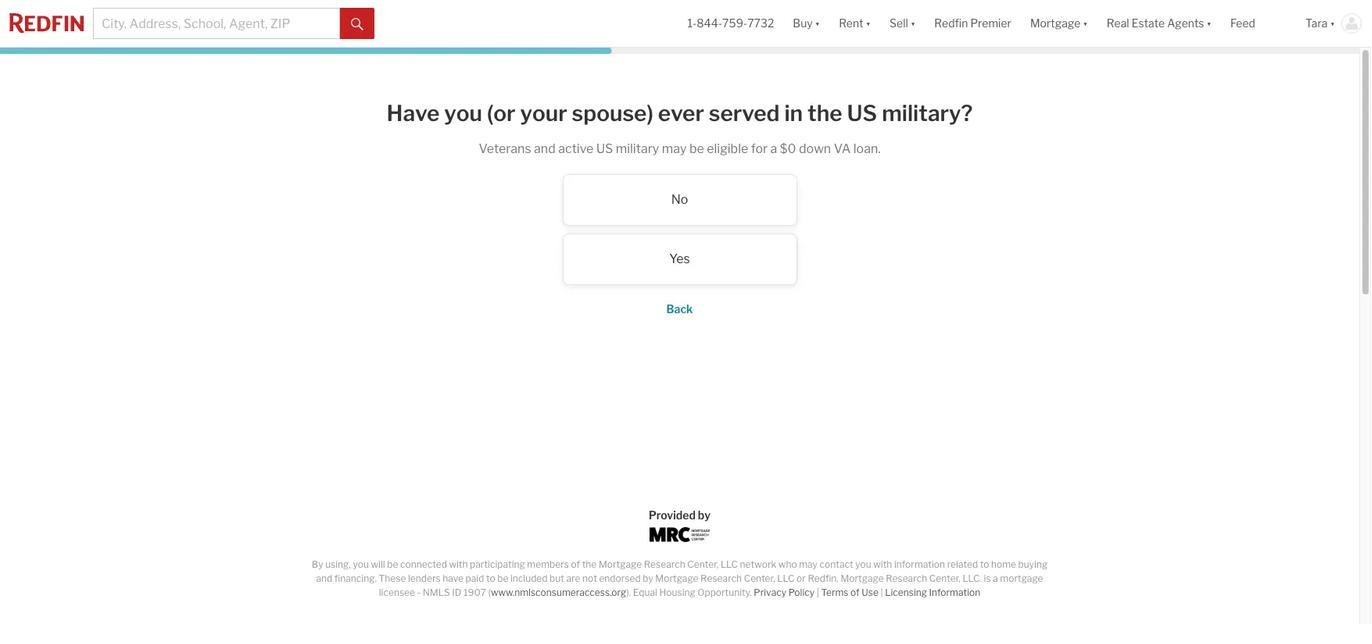 Task type: locate. For each thing, give the bounding box(es) containing it.
center,
[[688, 559, 719, 571], [744, 573, 776, 585], [930, 573, 961, 585]]

▾ for buy ▾
[[815, 17, 820, 30]]

you right contact
[[856, 559, 872, 571]]

buy ▾ button
[[784, 0, 830, 47]]

1 horizontal spatial center,
[[744, 573, 776, 585]]

using,
[[325, 559, 351, 571]]

research up opportunity.
[[701, 573, 742, 585]]

related
[[948, 559, 978, 571]]

| right use
[[881, 587, 883, 599]]

with up use
[[874, 559, 893, 571]]

1 horizontal spatial may
[[799, 559, 818, 571]]

real estate agents ▾
[[1107, 17, 1212, 30]]

sell ▾
[[890, 17, 916, 30]]

$0
[[780, 141, 797, 156]]

agents
[[1168, 17, 1205, 30]]

to up the "(" on the left bottom of the page
[[486, 573, 496, 585]]

mortgage left real
[[1031, 17, 1081, 30]]

|
[[817, 587, 819, 599], [881, 587, 883, 599]]

▾
[[815, 17, 820, 30], [866, 17, 871, 30], [911, 17, 916, 30], [1083, 17, 1088, 30], [1207, 17, 1212, 30], [1331, 17, 1336, 30]]

by inside by using, you will be connected with participating members of the mortgage research center, llc network who may contact you with information related to home buying and financing. these lenders have paid to be included but are not endorsed by mortgage research center, llc or redfin. mortgage research center, llc. is a mortgage licensee - nmls id 1907 (
[[643, 573, 654, 585]]

estate
[[1132, 17, 1165, 30]]

2 vertical spatial be
[[498, 573, 509, 585]]

0 horizontal spatial research
[[644, 559, 686, 571]]

1 vertical spatial of
[[851, 587, 860, 599]]

0 horizontal spatial of
[[571, 559, 580, 571]]

llc up opportunity.
[[721, 559, 738, 571]]

the
[[808, 100, 843, 127], [582, 559, 597, 571]]

and down by
[[316, 573, 333, 585]]

0 vertical spatial to
[[980, 559, 990, 571]]

the right the in
[[808, 100, 843, 127]]

rent
[[839, 17, 864, 30]]

paid
[[466, 573, 484, 585]]

with
[[449, 559, 468, 571], [874, 559, 893, 571]]

1 vertical spatial and
[[316, 573, 333, 585]]

1-844-759-7732 link
[[688, 17, 775, 30]]

0 vertical spatial llc
[[721, 559, 738, 571]]

redfin premier button
[[925, 0, 1021, 47]]

1 horizontal spatial research
[[701, 573, 742, 585]]

by up equal
[[643, 573, 654, 585]]

1 horizontal spatial |
[[881, 587, 883, 599]]

contact
[[820, 559, 854, 571]]

research up housing
[[644, 559, 686, 571]]

members
[[527, 559, 569, 571]]

0 horizontal spatial with
[[449, 559, 468, 571]]

be
[[690, 141, 704, 156], [387, 559, 398, 571], [498, 573, 509, 585]]

ever
[[658, 100, 705, 127]]

rent ▾ button
[[839, 0, 871, 47]]

you left (or on the top
[[444, 100, 482, 127]]

va loan.
[[834, 141, 881, 156]]

1 horizontal spatial you
[[444, 100, 482, 127]]

1-
[[688, 17, 697, 30]]

0 vertical spatial be
[[690, 141, 704, 156]]

2 ▾ from the left
[[866, 17, 871, 30]]

1 horizontal spatial a
[[993, 573, 998, 585]]

to up is
[[980, 559, 990, 571]]

nmls
[[423, 587, 450, 599]]

spouse)
[[572, 100, 654, 127]]

mortgage
[[1001, 573, 1044, 585]]

-
[[417, 587, 421, 599]]

www.nmlsconsumeraccess.org ). equal housing opportunity. privacy policy | terms of use | licensing information
[[491, 587, 981, 599]]

yes
[[670, 252, 690, 266]]

to
[[980, 559, 990, 571], [486, 573, 496, 585]]

of left use
[[851, 587, 860, 599]]

connected
[[400, 559, 447, 571]]

may down the have you (or your spouse) ever served in the us military?
[[662, 141, 687, 156]]

0 horizontal spatial and
[[316, 573, 333, 585]]

with up have
[[449, 559, 468, 571]]

1 vertical spatial by
[[643, 573, 654, 585]]

1 horizontal spatial with
[[874, 559, 893, 571]]

you
[[444, 100, 482, 127], [353, 559, 369, 571], [856, 559, 872, 571]]

feed button
[[1222, 0, 1297, 47]]

▾ right rent
[[866, 17, 871, 30]]

0 horizontal spatial the
[[582, 559, 597, 571]]

(
[[488, 587, 491, 599]]

by up mortgage research center image
[[698, 509, 711, 522]]

▾ right tara
[[1331, 17, 1336, 30]]

1 horizontal spatial be
[[498, 573, 509, 585]]

back button
[[667, 302, 693, 316]]

you up financing.
[[353, 559, 369, 571]]

1 horizontal spatial of
[[851, 587, 860, 599]]

buy ▾ button
[[793, 0, 820, 47]]

3 ▾ from the left
[[911, 17, 916, 30]]

0 vertical spatial of
[[571, 559, 580, 571]]

terms
[[822, 587, 849, 599]]

| down redfin. on the bottom right
[[817, 587, 819, 599]]

0 horizontal spatial a
[[771, 141, 778, 156]]

the inside by using, you will be connected with participating members of the mortgage research center, llc network who may contact you with information related to home buying and financing. these lenders have paid to be included but are not endorsed by mortgage research center, llc or redfin. mortgage research center, llc. is a mortgage licensee - nmls id 1907 (
[[582, 559, 597, 571]]

of for members
[[571, 559, 580, 571]]

0 horizontal spatial |
[[817, 587, 819, 599]]

may up or at the right bottom
[[799, 559, 818, 571]]

▾ for tara ▾
[[1331, 17, 1336, 30]]

be down participating
[[498, 573, 509, 585]]

opportunity.
[[698, 587, 752, 599]]

research
[[644, 559, 686, 571], [701, 573, 742, 585], [886, 573, 928, 585]]

is
[[984, 573, 991, 585]]

redfin premier
[[935, 17, 1012, 30]]

▾ right buy
[[815, 17, 820, 30]]

a right is
[[993, 573, 998, 585]]

licensing information link
[[885, 587, 981, 599]]

of
[[571, 559, 580, 571], [851, 587, 860, 599]]

1 horizontal spatial and
[[534, 141, 556, 156]]

have you (or your spouse) ever served in the us military?
[[387, 100, 973, 127]]

the up not
[[582, 559, 597, 571]]

0 horizontal spatial by
[[643, 573, 654, 585]]

▾ right sell
[[911, 17, 916, 30]]

1 vertical spatial a
[[993, 573, 998, 585]]

center, up opportunity.
[[688, 559, 719, 571]]

for
[[751, 141, 768, 156]]

be up these
[[387, 559, 398, 571]]

center, down network
[[744, 573, 776, 585]]

mortgage ▾ button
[[1031, 0, 1088, 47]]

housing
[[660, 587, 696, 599]]

1 vertical spatial be
[[387, 559, 398, 571]]

veterans and active us military may be eligible for a $0 down va loan.
[[479, 141, 881, 156]]

active
[[559, 141, 594, 156]]

buy ▾
[[793, 17, 820, 30]]

be left the 'eligible'
[[690, 141, 704, 156]]

▾ left real
[[1083, 17, 1088, 30]]

1 vertical spatial to
[[486, 573, 496, 585]]

0 vertical spatial the
[[808, 100, 843, 127]]

2 with from the left
[[874, 559, 893, 571]]

a left $0
[[771, 141, 778, 156]]

2 horizontal spatial center,
[[930, 573, 961, 585]]

1 vertical spatial llc
[[778, 573, 795, 585]]

served
[[709, 100, 780, 127]]

1 | from the left
[[817, 587, 819, 599]]

0 vertical spatial by
[[698, 509, 711, 522]]

(or
[[487, 100, 516, 127]]

these
[[379, 573, 406, 585]]

4 ▾ from the left
[[1083, 17, 1088, 30]]

of up are
[[571, 559, 580, 571]]

7732
[[748, 17, 775, 30]]

provided
[[649, 509, 696, 522]]

home
[[992, 559, 1017, 571]]

center, up information
[[930, 573, 961, 585]]

6 ▾ from the left
[[1331, 17, 1336, 30]]

and left "active"
[[534, 141, 556, 156]]

submit search image
[[351, 18, 364, 30]]

research up 'licensing'
[[886, 573, 928, 585]]

information
[[895, 559, 946, 571]]

1 vertical spatial the
[[582, 559, 597, 571]]

0 vertical spatial and
[[534, 141, 556, 156]]

use
[[862, 587, 879, 599]]

1 vertical spatial may
[[799, 559, 818, 571]]

1 horizontal spatial by
[[698, 509, 711, 522]]

may
[[662, 141, 687, 156], [799, 559, 818, 571]]

1 horizontal spatial to
[[980, 559, 990, 571]]

eligible
[[707, 141, 749, 156]]

1 horizontal spatial the
[[808, 100, 843, 127]]

llc up the privacy policy link
[[778, 573, 795, 585]]

▾ right agents
[[1207, 17, 1212, 30]]

llc
[[721, 559, 738, 571], [778, 573, 795, 585]]

mortgage up the endorsed
[[599, 559, 642, 571]]

▾ for sell ▾
[[911, 17, 916, 30]]

0 horizontal spatial llc
[[721, 559, 738, 571]]

mortgage
[[1031, 17, 1081, 30], [599, 559, 642, 571], [656, 573, 699, 585], [841, 573, 884, 585]]

5 ▾ from the left
[[1207, 17, 1212, 30]]

by
[[698, 509, 711, 522], [643, 573, 654, 585]]

1 ▾ from the left
[[815, 17, 820, 30]]

0 vertical spatial may
[[662, 141, 687, 156]]

equal
[[633, 587, 658, 599]]

have you (or your spouse) ever served in the us military? option group
[[367, 174, 993, 285]]

of inside by using, you will be connected with participating members of the mortgage research center, llc network who may contact you with information related to home buying and financing. these lenders have paid to be included but are not endorsed by mortgage research center, llc or redfin. mortgage research center, llc. is a mortgage licensee - nmls id 1907 (
[[571, 559, 580, 571]]



Task type: vqa. For each thing, say whether or not it's contained in the screenshot.
Home Type
no



Task type: describe. For each thing, give the bounding box(es) containing it.
of for terms
[[851, 587, 860, 599]]

by using, you will be connected with participating members of the mortgage research center, llc network who may contact you with information related to home buying and financing. these lenders have paid to be included but are not endorsed by mortgage research center, llc or redfin. mortgage research center, llc. is a mortgage licensee - nmls id 1907 (
[[312, 559, 1048, 599]]

0 horizontal spatial you
[[353, 559, 369, 571]]

premier
[[971, 17, 1012, 30]]

policy
[[789, 587, 815, 599]]

▾ for mortgage ▾
[[1083, 17, 1088, 30]]

2 | from the left
[[881, 587, 883, 599]]

redfin
[[935, 17, 969, 30]]

real
[[1107, 17, 1130, 30]]

2 horizontal spatial be
[[690, 141, 704, 156]]

sell ▾ button
[[890, 0, 916, 47]]

in
[[785, 100, 803, 127]]

mortgage inside dropdown button
[[1031, 17, 1081, 30]]

veterans
[[479, 141, 532, 156]]

id
[[452, 587, 462, 599]]

us
[[596, 141, 613, 156]]

privacy
[[754, 587, 787, 599]]

▾ for rent ▾
[[866, 17, 871, 30]]

but
[[550, 573, 565, 585]]

mortgage ▾
[[1031, 17, 1088, 30]]

www.nmlsconsumeraccess.org link
[[491, 587, 627, 599]]

mortgage ▾ button
[[1021, 0, 1098, 47]]

2 horizontal spatial research
[[886, 573, 928, 585]]

terms of use link
[[822, 587, 879, 599]]

lenders
[[408, 573, 441, 585]]

llc.
[[963, 573, 982, 585]]

0 horizontal spatial center,
[[688, 559, 719, 571]]

provided by
[[649, 509, 711, 522]]

a inside by using, you will be connected with participating members of the mortgage research center, llc network who may contact you with information related to home buying and financing. these lenders have paid to be included but are not endorsed by mortgage research center, llc or redfin. mortgage research center, llc. is a mortgage licensee - nmls id 1907 (
[[993, 573, 998, 585]]

are
[[567, 573, 581, 585]]

network
[[740, 559, 777, 571]]

buying
[[1019, 559, 1048, 571]]

).
[[627, 587, 631, 599]]

tara ▾
[[1306, 17, 1336, 30]]

participating
[[470, 559, 525, 571]]

have
[[443, 573, 464, 585]]

endorsed
[[599, 573, 641, 585]]

and inside by using, you will be connected with participating members of the mortgage research center, llc network who may contact you with information related to home buying and financing. these lenders have paid to be included but are not endorsed by mortgage research center, llc or redfin. mortgage research center, llc. is a mortgage licensee - nmls id 1907 (
[[316, 573, 333, 585]]

mortgage research center image
[[650, 528, 710, 543]]

2 horizontal spatial you
[[856, 559, 872, 571]]

licensing
[[885, 587, 928, 599]]

privacy policy link
[[754, 587, 815, 599]]

your
[[520, 100, 568, 127]]

or
[[797, 573, 806, 585]]

real estate agents ▾ link
[[1107, 0, 1212, 47]]

no
[[672, 192, 688, 207]]

sell
[[890, 17, 909, 30]]

1 with from the left
[[449, 559, 468, 571]]

included
[[511, 573, 548, 585]]

feed
[[1231, 17, 1256, 30]]

1 horizontal spatial llc
[[778, 573, 795, 585]]

us military?
[[847, 100, 973, 127]]

not
[[583, 573, 597, 585]]

buy
[[793, 17, 813, 30]]

may inside by using, you will be connected with participating members of the mortgage research center, llc network who may contact you with information related to home buying and financing. these lenders have paid to be included but are not endorsed by mortgage research center, llc or redfin. mortgage research center, llc. is a mortgage licensee - nmls id 1907 (
[[799, 559, 818, 571]]

will
[[371, 559, 385, 571]]

1-844-759-7732
[[688, 17, 775, 30]]

licensee
[[379, 587, 415, 599]]

rent ▾
[[839, 17, 871, 30]]

tara
[[1306, 17, 1328, 30]]

1907
[[464, 587, 486, 599]]

mortgage up housing
[[656, 573, 699, 585]]

844-
[[697, 17, 723, 30]]

0 horizontal spatial to
[[486, 573, 496, 585]]

0 horizontal spatial be
[[387, 559, 398, 571]]

information
[[930, 587, 981, 599]]

0 vertical spatial a
[[771, 141, 778, 156]]

financing.
[[335, 573, 377, 585]]

down
[[799, 141, 832, 156]]

by
[[312, 559, 323, 571]]

have
[[387, 100, 440, 127]]

military
[[616, 141, 659, 156]]

back
[[667, 302, 693, 316]]

0 horizontal spatial may
[[662, 141, 687, 156]]

who
[[779, 559, 797, 571]]

real estate agents ▾ button
[[1098, 0, 1222, 47]]

mortgage up use
[[841, 573, 884, 585]]

sell ▾ button
[[881, 0, 925, 47]]

City, Address, School, Agent, ZIP search field
[[93, 8, 340, 39]]

redfin.
[[808, 573, 839, 585]]



